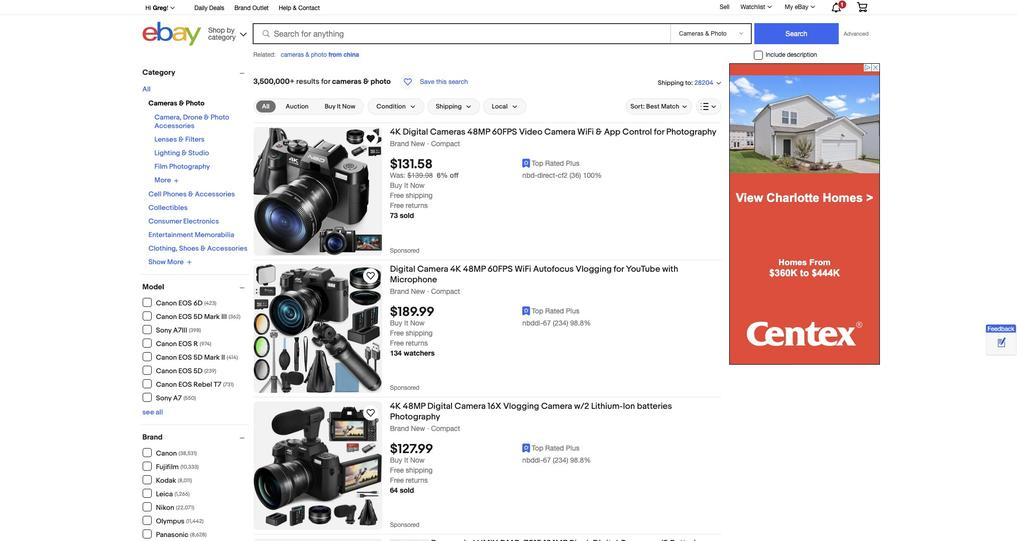Task type: vqa. For each thing, say whether or not it's contained in the screenshot.


Task type: describe. For each thing, give the bounding box(es) containing it.
shop
[[208, 26, 225, 34]]

4k 48mp digital camera 16x vlogging camera w/2 lithium-ion batteries photography image
[[254, 401, 382, 530]]

returns inside nbd-direct-cf2 (36) 100% buy it now free shipping free returns 73 sold
[[406, 202, 428, 210]]

your shopping cart image
[[856, 2, 868, 12]]

eos for canon eos rebel t7
[[179, 380, 192, 389]]

photography inside 4k 48mp digital camera 16x vlogging camera w/2 lithium-ion batteries photography brand new · compact
[[390, 412, 440, 422]]

for inside 4k digital cameras 48mp 60fps video camera wifi & app control for photography brand new · compact
[[654, 127, 665, 137]]

top rated plus image for $189.99
[[523, 306, 531, 315]]

4k digital cameras 48mp 60fps video camera wifi & app control for photography brand new · compact
[[390, 127, 717, 148]]

model button
[[142, 282, 249, 292]]

134
[[390, 349, 402, 357]]

3 5d from the top
[[194, 367, 203, 375]]

nikon
[[156, 503, 174, 512]]

shipping for $189.99
[[406, 329, 433, 337]]

4k inside the digital camera 4k 48mp 60fps wifi autofocus vlogging for youtube with microphone brand new · compact
[[450, 264, 461, 274]]

(362)
[[229, 313, 241, 320]]

1 vertical spatial accessories
[[195, 190, 235, 198]]

batteries
[[637, 401, 672, 412]]

related:
[[254, 51, 276, 58]]

listing options selector. list view selected. image
[[701, 103, 717, 111]]

& right drone
[[204, 113, 209, 122]]

rated for $127.99
[[545, 444, 564, 452]]

show more
[[148, 258, 184, 266]]

(234) for $189.99
[[553, 319, 569, 327]]

48mp for $189.99
[[463, 264, 486, 274]]

camera,
[[155, 113, 182, 122]]

wifi inside 4k digital cameras 48mp 60fps video camera wifi & app control for photography brand new · compact
[[578, 127, 594, 137]]

(731)
[[223, 381, 234, 388]]

drone
[[183, 113, 202, 122]]

none submit inside shop by category 'banner'
[[755, 23, 839, 44]]

best
[[646, 103, 660, 111]]

more button
[[155, 176, 179, 185]]

4 free from the top
[[390, 339, 404, 347]]

autofocus
[[533, 264, 574, 274]]

brand inside account navigation
[[234, 5, 251, 12]]

contact
[[298, 5, 320, 12]]

6 free from the top
[[390, 476, 404, 484]]

4k 48mp digital camera 16x vlogging camera w/2 lithium-ion batteries photography link
[[390, 401, 721, 424]]

kodak
[[156, 476, 176, 485]]

buy it now link
[[319, 100, 361, 113]]

brand button
[[142, 433, 249, 442]]

canon (38,531)
[[156, 449, 197, 458]]

brand outlet
[[234, 5, 269, 12]]

help & contact link
[[279, 3, 320, 14]]

help & contact
[[279, 5, 320, 12]]

save
[[420, 78, 435, 85]]

digital camera 4k 48mp 60fps wifi autofocus vlogging for youtube with microphone image
[[254, 264, 382, 393]]

lenses & filters link
[[155, 135, 205, 144]]

panasonic
[[156, 530, 189, 539]]

shop by category banner
[[140, 0, 875, 48]]

t7
[[214, 380, 221, 389]]

canon for canon eos 5d
[[156, 367, 177, 375]]

& inside 'related: cameras & photo from china'
[[306, 51, 309, 58]]

watch digital camera 4k 48mp 60fps wifi autofocus vlogging for youtube with microphone image
[[365, 270, 377, 282]]

& up film photography link
[[182, 149, 187, 157]]

0 horizontal spatial for
[[321, 77, 330, 86]]

fujifilm (10,333)
[[156, 463, 199, 471]]

sold inside nbd-direct-cf2 (36) 100% buy it now free shipping free returns 73 sold
[[400, 211, 414, 220]]

ebay
[[795, 4, 809, 11]]

shop by category
[[208, 26, 236, 41]]

shoes
[[179, 244, 199, 252]]

hi
[[145, 5, 151, 12]]

$127.99
[[390, 442, 433, 457]]

0 horizontal spatial all link
[[142, 85, 151, 93]]

buy it now for $127.99
[[390, 456, 425, 464]]

canon for canon eos 6d
[[156, 299, 177, 307]]

64
[[390, 486, 398, 495]]

(36)
[[570, 171, 581, 179]]

nikon (22,071)
[[156, 503, 194, 512]]

nbddi- for $127.99
[[523, 456, 543, 464]]

auction link
[[280, 100, 315, 113]]

china
[[344, 51, 359, 58]]

1 horizontal spatial cameras
[[332, 77, 362, 86]]

vlogging inside 4k 48mp digital camera 16x vlogging camera w/2 lithium-ion batteries photography brand new · compact
[[503, 401, 539, 412]]

results
[[296, 77, 320, 86]]

28204
[[695, 79, 714, 87]]

it inside nbd-direct-cf2 (36) 100% buy it now free shipping free returns 73 sold
[[404, 181, 408, 190]]

filters
[[185, 135, 205, 144]]

collectibles link
[[148, 203, 188, 212]]

wifi inside the digital camera 4k 48mp 60fps wifi autofocus vlogging for youtube with microphone brand new · compact
[[515, 264, 531, 274]]

camera left w/2
[[541, 401, 572, 412]]

lighting & studio link
[[155, 149, 209, 157]]

video
[[519, 127, 543, 137]]

(398)
[[189, 327, 201, 333]]

category button
[[142, 68, 249, 77]]

!
[[167, 5, 168, 12]]

compact inside 4k digital cameras 48mp 60fps video camera wifi & app control for photography brand new · compact
[[431, 140, 460, 148]]

48mp inside 4k 48mp digital camera 16x vlogging camera w/2 lithium-ion batteries photography brand new · compact
[[403, 401, 426, 412]]

rated for $189.99
[[545, 307, 564, 315]]

daily deals link
[[194, 3, 224, 14]]

$189.99
[[390, 305, 435, 320]]

cameras inside 'related: cameras & photo from china'
[[281, 51, 304, 58]]

1 horizontal spatial photo
[[371, 77, 391, 86]]

compact for $189.99
[[431, 287, 460, 295]]

buy it now for $189.99
[[390, 319, 425, 327]]

advanced link
[[839, 24, 874, 44]]

brand down see all
[[142, 433, 163, 442]]

4k 48mp digital camera 16x vlogging camera w/2 lithium-ion batteries photography heading
[[390, 401, 672, 422]]

eos for canon eos 5d mark iii
[[179, 312, 192, 321]]

advertisement region
[[729, 63, 880, 365]]

60fps for $189.99
[[488, 264, 513, 274]]

now inside nbd-direct-cf2 (36) 100% buy it now free shipping free returns 73 sold
[[410, 181, 425, 190]]

sony a7 (550)
[[156, 394, 196, 402]]

1 free from the top
[[390, 192, 404, 200]]

local button
[[484, 98, 526, 115]]

:
[[691, 79, 693, 87]]

entertainment
[[148, 230, 193, 239]]

consumer electronics link
[[148, 217, 219, 225]]

plus for $189.99
[[566, 307, 580, 315]]

$139.98
[[408, 171, 433, 179]]

local
[[492, 103, 508, 111]]

1 vertical spatial more
[[167, 258, 184, 266]]

new inside 4k digital cameras 48mp 60fps video camera wifi & app control for photography brand new · compact
[[411, 140, 425, 148]]

nbddi-67 (234) 98.8% free shipping free returns 64 sold
[[390, 456, 591, 495]]

brand inside the digital camera 4k 48mp 60fps wifi autofocus vlogging for youtube with microphone brand new · compact
[[390, 287, 409, 295]]

account navigation
[[140, 0, 875, 15]]

lighting
[[155, 149, 180, 157]]

photography for film
[[169, 162, 210, 171]]

buy up 64 on the left of page
[[390, 456, 402, 464]]

& inside account navigation
[[293, 5, 297, 12]]

fujifilm
[[156, 463, 179, 471]]

67 for $189.99
[[543, 319, 551, 327]]

0 vertical spatial buy it now
[[325, 103, 355, 111]]

(423)
[[204, 300, 217, 306]]

73
[[390, 211, 398, 220]]

new for $127.99
[[411, 425, 425, 433]]

photography for for
[[667, 127, 717, 137]]

olympus (11,442)
[[156, 517, 204, 525]]

Search for anything text field
[[254, 24, 669, 43]]

canon for canon eos rebel t7
[[156, 380, 177, 389]]

see
[[142, 408, 154, 417]]

camera inside 4k digital cameras 48mp 60fps video camera wifi & app control for photography brand new · compact
[[545, 127, 576, 137]]

0 horizontal spatial all
[[142, 85, 151, 93]]

3,500,000
[[254, 77, 290, 86]]

shipping button
[[427, 98, 481, 115]]

accessories inside 'camera, drone & photo accessories lenses & filters lighting & studio film photography'
[[155, 122, 195, 130]]

see all button
[[142, 408, 163, 417]]

watch 4k 48mp digital camera 16x vlogging camera w/2 lithium-ion batteries photography image
[[365, 407, 377, 419]]

all inside main content
[[262, 103, 270, 111]]

condition
[[377, 103, 406, 111]]

60fps for $131.58
[[492, 127, 517, 137]]

mark for ii
[[204, 353, 220, 362]]

see all
[[142, 408, 163, 417]]



Task type: locate. For each thing, give the bounding box(es) containing it.
cell phones & accessories link
[[148, 190, 235, 198]]

1 vertical spatial 4k
[[450, 264, 461, 274]]

sold inside nbddi-67 (234) 98.8% free shipping free returns 64 sold
[[400, 486, 414, 495]]

0 horizontal spatial wifi
[[515, 264, 531, 274]]

sell
[[720, 3, 730, 10]]

photo left from
[[311, 51, 327, 58]]

camera inside the digital camera 4k 48mp 60fps wifi autofocus vlogging for youtube with microphone brand new · compact
[[417, 264, 448, 274]]

0 vertical spatial cameras
[[281, 51, 304, 58]]

0 vertical spatial 67
[[543, 319, 551, 327]]

digital inside the digital camera 4k 48mp 60fps wifi autofocus vlogging for youtube with microphone brand new · compact
[[390, 264, 415, 274]]

0 vertical spatial returns
[[406, 202, 428, 210]]

cell
[[148, 190, 162, 198]]

1 horizontal spatial all link
[[256, 100, 276, 113]]

accessories up electronics
[[195, 190, 235, 198]]

returns for $127.99
[[406, 476, 428, 484]]

1 top rated plus from the top
[[532, 159, 580, 167]]

1 horizontal spatial vlogging
[[576, 264, 612, 274]]

brand outlet link
[[234, 3, 269, 14]]

100%
[[583, 171, 602, 179]]

compact inside 4k 48mp digital camera 16x vlogging camera w/2 lithium-ion batteries photography brand new · compact
[[431, 425, 460, 433]]

2 vertical spatial 5d
[[194, 367, 203, 375]]

accessories up "lenses & filters" link
[[155, 122, 195, 130]]

brand down microphone
[[390, 287, 409, 295]]

from
[[329, 51, 342, 58]]

(1,266)
[[175, 491, 190, 497]]

sony for sony a7iii
[[156, 326, 172, 334]]

cameras up the camera,
[[148, 99, 177, 108]]

3 eos from the top
[[179, 339, 192, 348]]

3 · from the top
[[427, 425, 429, 433]]

98.8% inside nbddi-67 (234) 98.8% free shipping free returns 134 watchers
[[570, 319, 591, 327]]

canon for canon eos 5d mark ii
[[156, 353, 177, 362]]

plus
[[566, 159, 580, 167], [566, 307, 580, 315], [566, 444, 580, 452]]

mark left ii
[[204, 353, 220, 362]]

rated up "direct-"
[[545, 159, 564, 167]]

category
[[208, 33, 236, 41]]

1 mark from the top
[[204, 312, 220, 321]]

2 vertical spatial ·
[[427, 425, 429, 433]]

3 free from the top
[[390, 329, 404, 337]]

vlogging right autofocus
[[576, 264, 612, 274]]

2 top rated plus image from the top
[[523, 306, 531, 315]]

for inside the digital camera 4k 48mp 60fps wifi autofocus vlogging for youtube with microphone brand new · compact
[[614, 264, 624, 274]]

3 plus from the top
[[566, 444, 580, 452]]

all
[[156, 408, 163, 417]]

1 vertical spatial sold
[[400, 486, 414, 495]]

4 canon from the top
[[156, 353, 177, 362]]

2 vertical spatial digital
[[428, 401, 453, 412]]

2 nbddi- from the top
[[523, 456, 543, 464]]

1 horizontal spatial wifi
[[578, 127, 594, 137]]

1 vertical spatial top
[[532, 307, 544, 315]]

daily deals
[[194, 5, 224, 12]]

0 vertical spatial photo
[[311, 51, 327, 58]]

· for $127.99
[[427, 425, 429, 433]]

1 compact from the top
[[431, 140, 460, 148]]

0 vertical spatial sold
[[400, 211, 414, 220]]

67 down the digital camera 4k 48mp 60fps wifi autofocus vlogging for youtube with microphone brand new · compact
[[543, 319, 551, 327]]

canon for canon eos 5d mark iii
[[156, 312, 177, 321]]

vlogging inside the digital camera 4k 48mp 60fps wifi autofocus vlogging for youtube with microphone brand new · compact
[[576, 264, 612, 274]]

5d left the (239)
[[194, 367, 203, 375]]

2 98.8% from the top
[[570, 456, 591, 464]]

67 inside nbddi-67 (234) 98.8% free shipping free returns 134 watchers
[[543, 319, 551, 327]]

1 vertical spatial all link
[[256, 100, 276, 113]]

1 5d from the top
[[194, 312, 203, 321]]

top rated plus image for $131.58
[[523, 159, 531, 168]]

top rated plus image up nbd-
[[523, 159, 531, 168]]

1 vertical spatial nbddi-
[[523, 456, 543, 464]]

youtube
[[626, 264, 661, 274]]

buy down 3,500,000 + results for cameras & photo
[[325, 103, 336, 111]]

2 vertical spatial shipping
[[406, 466, 433, 474]]

heading
[[390, 539, 708, 541]]

plus for $127.99
[[566, 444, 580, 452]]

· up $127.99
[[427, 425, 429, 433]]

compact down microphone
[[431, 287, 460, 295]]

1 vertical spatial sony
[[156, 394, 172, 402]]

0 vertical spatial more
[[155, 176, 171, 185]]

1 · from the top
[[427, 140, 429, 148]]

photo right drone
[[211, 113, 229, 122]]

5d down 6d
[[194, 312, 203, 321]]

3 top rated plus from the top
[[532, 444, 580, 452]]

2 vertical spatial 48mp
[[403, 401, 426, 412]]

digital inside 4k digital cameras 48mp 60fps video camera wifi & app control for photography brand new · compact
[[403, 127, 428, 137]]

top rated plus
[[532, 159, 580, 167], [532, 307, 580, 315], [532, 444, 580, 452]]

3 compact from the top
[[431, 425, 460, 433]]

4k for $127.99
[[390, 401, 401, 412]]

67 down 4k 48mp digital camera 16x vlogging camera w/2 lithium-ion batteries photography brand new · compact
[[543, 456, 551, 464]]

to
[[685, 79, 691, 87]]

new up '$131.58'
[[411, 140, 425, 148]]

0 vertical spatial photo
[[186, 99, 205, 108]]

shipping inside nbd-direct-cf2 (36) 100% buy it now free shipping free returns 73 sold
[[406, 192, 433, 200]]

2 vertical spatial for
[[614, 264, 624, 274]]

0 horizontal spatial shipping
[[436, 103, 462, 111]]

plus for $131.58
[[566, 159, 580, 167]]

1 new from the top
[[411, 140, 425, 148]]

(8,011)
[[178, 477, 192, 484]]

returns inside nbddi-67 (234) 98.8% free shipping free returns 134 watchers
[[406, 339, 428, 347]]

for right control
[[654, 127, 665, 137]]

0 vertical spatial top
[[532, 159, 544, 167]]

1 vertical spatial 60fps
[[488, 264, 513, 274]]

67
[[543, 319, 551, 327], [543, 456, 551, 464]]

top rated plus for $131.58
[[532, 159, 580, 167]]

&
[[293, 5, 297, 12], [306, 51, 309, 58], [363, 77, 369, 86], [179, 99, 184, 108], [204, 113, 209, 122], [596, 127, 602, 137], [179, 135, 184, 144], [182, 149, 187, 157], [188, 190, 193, 198], [201, 244, 206, 252]]

60fps inside 4k digital cameras 48mp 60fps video camera wifi & app control for photography brand new · compact
[[492, 127, 517, 137]]

shipping down save this search
[[436, 103, 462, 111]]

98.8% for $127.99
[[570, 456, 591, 464]]

photo inside 'camera, drone & photo accessories lenses & filters lighting & studio film photography'
[[211, 113, 229, 122]]

buy it now down 3,500,000 + results for cameras & photo
[[325, 103, 355, 111]]

· down microphone
[[427, 287, 429, 295]]

nbddi- inside nbddi-67 (234) 98.8% free shipping free returns 134 watchers
[[523, 319, 543, 327]]

· inside 4k digital cameras 48mp 60fps video camera wifi & app control for photography brand new · compact
[[427, 140, 429, 148]]

new
[[411, 140, 425, 148], [411, 287, 425, 295], [411, 425, 425, 433]]

1 top from the top
[[532, 159, 544, 167]]

1 vertical spatial all
[[262, 103, 270, 111]]

microphone
[[390, 275, 437, 285]]

3,500,000 + results for cameras & photo
[[254, 77, 391, 86]]

buy inside nbd-direct-cf2 (36) 100% buy it now free shipping free returns 73 sold
[[390, 181, 402, 190]]

$131.58
[[390, 157, 433, 172]]

photography down lighting & studio link
[[169, 162, 210, 171]]

eos left r
[[179, 339, 192, 348]]

photography up $127.99
[[390, 412, 440, 422]]

watchers
[[404, 349, 435, 357]]

category
[[142, 68, 175, 77]]

rated down 4k 48mp digital camera 16x vlogging camera w/2 lithium-ion batteries photography link
[[545, 444, 564, 452]]

2 vertical spatial photography
[[390, 412, 440, 422]]

0 vertical spatial accessories
[[155, 122, 195, 130]]

6d
[[194, 299, 203, 307]]

1 vertical spatial 67
[[543, 456, 551, 464]]

new up $127.99
[[411, 425, 425, 433]]

compact up 6% on the left
[[431, 140, 460, 148]]

2 vertical spatial buy it now
[[390, 456, 425, 464]]

top for $189.99
[[532, 307, 544, 315]]

buy it now up 134
[[390, 319, 425, 327]]

1 vertical spatial (234)
[[553, 456, 569, 464]]

1
[[841, 2, 844, 8]]

my ebay link
[[780, 1, 820, 13]]

top down 4k 48mp digital camera 16x vlogging camera w/2 lithium-ion batteries photography brand new · compact
[[532, 444, 544, 452]]

was: $139.98 6% off
[[390, 171, 459, 179]]

direct-
[[538, 171, 558, 179]]

1 sony from the top
[[156, 326, 172, 334]]

(414)
[[227, 354, 238, 361]]

0 horizontal spatial cameras
[[281, 51, 304, 58]]

shipping inside dropdown button
[[436, 103, 462, 111]]

compact up $127.99
[[431, 425, 460, 433]]

2 new from the top
[[411, 287, 425, 295]]

1 vertical spatial for
[[654, 127, 665, 137]]

0 vertical spatial shipping
[[406, 192, 433, 200]]

4 eos from the top
[[179, 353, 192, 362]]

2 top rated plus from the top
[[532, 307, 580, 315]]

canon eos 5d (239)
[[156, 367, 216, 375]]

1 98.8% from the top
[[570, 319, 591, 327]]

free
[[390, 192, 404, 200], [390, 202, 404, 210], [390, 329, 404, 337], [390, 339, 404, 347], [390, 466, 404, 474], [390, 476, 404, 484]]

1 vertical spatial shipping
[[406, 329, 433, 337]]

photography down listing options selector. list view selected. image
[[667, 127, 717, 137]]

1 vertical spatial returns
[[406, 339, 428, 347]]

save this search button
[[397, 73, 471, 90]]

All selected text field
[[262, 102, 270, 111]]

1 vertical spatial vlogging
[[503, 401, 539, 412]]

0 vertical spatial 48mp
[[468, 127, 490, 137]]

photo
[[311, 51, 327, 58], [371, 77, 391, 86]]

canon eos rebel t7 (731)
[[156, 380, 234, 389]]

2 vertical spatial top rated plus image
[[523, 443, 531, 453]]

0 vertical spatial 60fps
[[492, 127, 517, 137]]

1 vertical spatial ·
[[427, 287, 429, 295]]

2 vertical spatial top
[[532, 444, 544, 452]]

1 vertical spatial photography
[[169, 162, 210, 171]]

& right help at the left top of page
[[293, 5, 297, 12]]

shipping for $127.99
[[406, 466, 433, 474]]

0 vertical spatial plus
[[566, 159, 580, 167]]

accessories down "memorabilia"
[[207, 244, 247, 252]]

1 horizontal spatial photography
[[390, 412, 440, 422]]

4k digital cameras 48mp 60fps video camera wifi & app control for photography image
[[254, 128, 382, 255]]

returns down $139.98
[[406, 202, 428, 210]]

1 top rated plus image from the top
[[523, 159, 531, 168]]

3 canon from the top
[[156, 339, 177, 348]]

all down category
[[142, 85, 151, 93]]

1 horizontal spatial cameras
[[430, 127, 466, 137]]

phones
[[163, 190, 187, 198]]

shipping left to
[[658, 79, 684, 87]]

wifi left autofocus
[[515, 264, 531, 274]]

daily
[[194, 5, 208, 12]]

brand up '$131.58'
[[390, 140, 409, 148]]

a7iii
[[173, 326, 187, 334]]

rated down digital camera 4k 48mp 60fps wifi autofocus vlogging for youtube with microphone link
[[545, 307, 564, 315]]

vlogging right 16x
[[503, 401, 539, 412]]

2 mark from the top
[[204, 353, 220, 362]]

0 vertical spatial top rated plus image
[[523, 159, 531, 168]]

1 (234) from the top
[[553, 319, 569, 327]]

2 free from the top
[[390, 202, 404, 210]]

brand inside 4k digital cameras 48mp 60fps video camera wifi & app control for photography brand new · compact
[[390, 140, 409, 148]]

digital inside 4k 48mp digital camera 16x vlogging camera w/2 lithium-ion batteries photography brand new · compact
[[428, 401, 453, 412]]

2 top from the top
[[532, 307, 544, 315]]

67 inside nbddi-67 (234) 98.8% free shipping free returns 64 sold
[[543, 456, 551, 464]]

(234) inside nbddi-67 (234) 98.8% free shipping free returns 134 watchers
[[553, 319, 569, 327]]

1 horizontal spatial shipping
[[658, 79, 684, 87]]

0 horizontal spatial cameras
[[148, 99, 177, 108]]

returns inside nbddi-67 (234) 98.8% free shipping free returns 64 sold
[[406, 476, 428, 484]]

shipping inside nbddi-67 (234) 98.8% free shipping free returns 134 watchers
[[406, 329, 433, 337]]

hi greg !
[[145, 4, 168, 12]]

1 nbddi- from the top
[[523, 319, 543, 327]]

by
[[227, 26, 235, 34]]

shipping inside the shipping to : 28204
[[658, 79, 684, 87]]

all down the 3,500,000
[[262, 103, 270, 111]]

sort: best match button
[[626, 98, 692, 115]]

canon
[[156, 299, 177, 307], [156, 312, 177, 321], [156, 339, 177, 348], [156, 353, 177, 362], [156, 367, 177, 375], [156, 380, 177, 389], [156, 449, 177, 458]]

compact for $127.99
[[431, 425, 460, 433]]

control
[[623, 127, 652, 137]]

· up '$131.58'
[[427, 140, 429, 148]]

· for $189.99
[[427, 287, 429, 295]]

my ebay
[[785, 4, 809, 11]]

top rated plus image
[[523, 159, 531, 168], [523, 306, 531, 315], [523, 443, 531, 453]]

watchlist
[[741, 4, 766, 11]]

camera up microphone
[[417, 264, 448, 274]]

2 (234) from the top
[[553, 456, 569, 464]]

& right shoes
[[201, 244, 206, 252]]

2 vertical spatial 4k
[[390, 401, 401, 412]]

5d down r
[[194, 353, 203, 362]]

mark left iii
[[204, 312, 220, 321]]

for right results at the left of page
[[321, 77, 330, 86]]

3 shipping from the top
[[406, 466, 433, 474]]

match
[[661, 103, 680, 111]]

top up nbd-
[[532, 159, 544, 167]]

4k digital cameras 48mp 60fps video camera wifi & app control for photography heading
[[390, 127, 717, 137]]

& up lighting & studio link
[[179, 135, 184, 144]]

1 vertical spatial cameras
[[430, 127, 466, 137]]

2 horizontal spatial photography
[[667, 127, 717, 137]]

(550)
[[183, 395, 196, 401]]

buy up 134
[[390, 319, 402, 327]]

condition button
[[368, 98, 424, 115]]

digital camera 4k 48mp 60fps wifi autofocus vlogging for youtube with microphone brand new · compact
[[390, 264, 679, 295]]

60fps inside the digital camera 4k 48mp 60fps wifi autofocus vlogging for youtube with microphone brand new · compact
[[488, 264, 513, 274]]

0 vertical spatial photography
[[667, 127, 717, 137]]

main content
[[254, 63, 721, 541]]

(234) inside nbddi-67 (234) 98.8% free shipping free returns 64 sold
[[553, 456, 569, 464]]

0 vertical spatial digital
[[403, 127, 428, 137]]

0 horizontal spatial photography
[[169, 162, 210, 171]]

brand inside 4k 48mp digital camera 16x vlogging camera w/2 lithium-ion batteries photography brand new · compact
[[390, 425, 409, 433]]

98.8%
[[570, 319, 591, 327], [570, 456, 591, 464]]

sony for sony a7
[[156, 394, 172, 402]]

2 67 from the top
[[543, 456, 551, 464]]

1 vertical spatial new
[[411, 287, 425, 295]]

1 shipping from the top
[[406, 192, 433, 200]]

nbddi- inside nbddi-67 (234) 98.8% free shipping free returns 64 sold
[[523, 456, 543, 464]]

canon for canon
[[156, 449, 177, 458]]

0 vertical spatial (234)
[[553, 319, 569, 327]]

nbddi- down 4k 48mp digital camera 16x vlogging camera w/2 lithium-ion batteries photography brand new · compact
[[523, 456, 543, 464]]

new for $189.99
[[411, 287, 425, 295]]

canon eos 6d (423)
[[156, 299, 217, 307]]

sold right the 73 at the left of the page
[[400, 211, 414, 220]]

1 vertical spatial wifi
[[515, 264, 531, 274]]

2 compact from the top
[[431, 287, 460, 295]]

4k inside 4k digital cameras 48mp 60fps video camera wifi & app control for photography brand new · compact
[[390, 127, 401, 137]]

1 vertical spatial photo
[[371, 77, 391, 86]]

0 vertical spatial new
[[411, 140, 425, 148]]

1 vertical spatial shipping
[[436, 103, 462, 111]]

0 vertical spatial compact
[[431, 140, 460, 148]]

lithium-
[[591, 401, 623, 412]]

top rated plus image for $127.99
[[523, 443, 531, 453]]

3 new from the top
[[411, 425, 425, 433]]

2 shipping from the top
[[406, 329, 433, 337]]

(22,071)
[[176, 504, 194, 511]]

buy down was:
[[390, 181, 402, 190]]

1 plus from the top
[[566, 159, 580, 167]]

nbddi-67 (234) 98.8% free shipping free returns 134 watchers
[[390, 319, 591, 357]]

(239)
[[204, 368, 216, 374]]

electronics
[[183, 217, 219, 225]]

more down film
[[155, 176, 171, 185]]

cameras up +
[[281, 51, 304, 58]]

new down microphone
[[411, 287, 425, 295]]

1 rated from the top
[[545, 159, 564, 167]]

5 canon from the top
[[156, 367, 177, 375]]

search
[[449, 78, 468, 85]]

& up results at the left of page
[[306, 51, 309, 58]]

studio
[[188, 149, 209, 157]]

shipping for shipping to : 28204
[[658, 79, 684, 87]]

1 eos from the top
[[179, 299, 192, 307]]

0 horizontal spatial photo
[[311, 51, 327, 58]]

0 vertical spatial sony
[[156, 326, 172, 334]]

3 top from the top
[[532, 444, 544, 452]]

& up drone
[[179, 99, 184, 108]]

top rated plus for $127.99
[[532, 444, 580, 452]]

0 vertical spatial all link
[[142, 85, 151, 93]]

2 eos from the top
[[179, 312, 192, 321]]

1 vertical spatial mark
[[204, 353, 220, 362]]

top rated plus down digital camera 4k 48mp 60fps wifi autofocus vlogging for youtube with microphone link
[[532, 307, 580, 315]]

eos left 6d
[[179, 299, 192, 307]]

eos down canon eos 6d (423)
[[179, 312, 192, 321]]

it
[[337, 103, 341, 111], [404, 181, 408, 190], [404, 319, 408, 327], [404, 456, 408, 464]]

returns down $127.99
[[406, 476, 428, 484]]

photo up drone
[[186, 99, 205, 108]]

app
[[604, 127, 621, 137]]

canon for canon eos r
[[156, 339, 177, 348]]

nbddi- for $189.99
[[523, 319, 543, 327]]

6 canon from the top
[[156, 380, 177, 389]]

6 eos from the top
[[179, 380, 192, 389]]

1 horizontal spatial photo
[[211, 113, 229, 122]]

1 vertical spatial top rated plus
[[532, 307, 580, 315]]

1 horizontal spatial all
[[262, 103, 270, 111]]

& right phones
[[188, 190, 193, 198]]

2 sold from the top
[[400, 486, 414, 495]]

0 vertical spatial 5d
[[194, 312, 203, 321]]

3 top rated plus image from the top
[[523, 443, 531, 453]]

shipping for shipping
[[436, 103, 462, 111]]

for
[[321, 77, 330, 86], [654, 127, 665, 137], [614, 264, 624, 274]]

shipping inside nbddi-67 (234) 98.8% free shipping free returns 64 sold
[[406, 466, 433, 474]]

photo inside 'related: cameras & photo from china'
[[311, 51, 327, 58]]

(10,333)
[[181, 464, 199, 470]]

all link down the 3,500,000
[[256, 100, 276, 113]]

clothing,
[[148, 244, 178, 252]]

1 horizontal spatial for
[[614, 264, 624, 274]]

48mp
[[468, 127, 490, 137], [463, 264, 486, 274], [403, 401, 426, 412]]

2 · from the top
[[427, 287, 429, 295]]

2 canon from the top
[[156, 312, 177, 321]]

0 vertical spatial 4k
[[390, 127, 401, 137]]

1 vertical spatial 48mp
[[463, 264, 486, 274]]

5d for iii
[[194, 312, 203, 321]]

mark for iii
[[204, 312, 220, 321]]

consumer
[[148, 217, 182, 225]]

ion
[[623, 401, 635, 412]]

shipping
[[658, 79, 684, 87], [436, 103, 462, 111]]

top for $131.58
[[532, 159, 544, 167]]

top rated plus up 'cf2'
[[532, 159, 580, 167]]

(234) down digital camera 4k 48mp 60fps wifi autofocus vlogging for youtube with microphone link
[[553, 319, 569, 327]]

sony
[[156, 326, 172, 334], [156, 394, 172, 402]]

sony left a7iii
[[156, 326, 172, 334]]

1 button
[[823, 0, 849, 14]]

sony left a7
[[156, 394, 172, 402]]

my
[[785, 4, 793, 11]]

olympus
[[156, 517, 185, 525]]

sell link
[[715, 3, 734, 10]]

0 vertical spatial all
[[142, 85, 151, 93]]

buy it now up 64 on the left of page
[[390, 456, 425, 464]]

cameras inside 4k digital cameras 48mp 60fps video camera wifi & app control for photography brand new · compact
[[430, 127, 466, 137]]

4k inside 4k 48mp digital camera 16x vlogging camera w/2 lithium-ion batteries photography brand new · compact
[[390, 401, 401, 412]]

48mp for $131.58
[[468, 127, 490, 137]]

0 vertical spatial top rated plus
[[532, 159, 580, 167]]

1 sold from the top
[[400, 211, 414, 220]]

3 returns from the top
[[406, 476, 428, 484]]

5d for ii
[[194, 353, 203, 362]]

None submit
[[755, 23, 839, 44]]

1 returns from the top
[[406, 202, 428, 210]]

deals
[[209, 5, 224, 12]]

nbddi- down the digital camera 4k 48mp 60fps wifi autofocus vlogging for youtube with microphone brand new · compact
[[523, 319, 543, 327]]

new inside the digital camera 4k 48mp 60fps wifi autofocus vlogging for youtube with microphone brand new · compact
[[411, 287, 425, 295]]

camera
[[545, 127, 576, 137], [417, 264, 448, 274], [455, 401, 486, 412], [541, 401, 572, 412]]

rated for $131.58
[[545, 159, 564, 167]]

& left app
[[596, 127, 602, 137]]

2 rated from the top
[[545, 307, 564, 315]]

1 vertical spatial 98.8%
[[570, 456, 591, 464]]

rebel
[[194, 380, 212, 389]]

1 vertical spatial digital
[[390, 264, 415, 274]]

top for $127.99
[[532, 444, 544, 452]]

canon eos 5d mark ii (414)
[[156, 353, 238, 362]]

2 plus from the top
[[566, 307, 580, 315]]

shipping down $127.99
[[406, 466, 433, 474]]

0 vertical spatial 98.8%
[[570, 319, 591, 327]]

top rated plus for $189.99
[[532, 307, 580, 315]]

brand up $127.99
[[390, 425, 409, 433]]

0 vertical spatial mark
[[204, 312, 220, 321]]

(234) down 4k 48mp digital camera 16x vlogging camera w/2 lithium-ion batteries photography link
[[553, 456, 569, 464]]

eos for canon eos 6d
[[179, 299, 192, 307]]

watchlist link
[[735, 1, 777, 13]]

rated
[[545, 159, 564, 167], [545, 307, 564, 315], [545, 444, 564, 452]]

(234) for $127.99
[[553, 456, 569, 464]]

top down the digital camera 4k 48mp 60fps wifi autofocus vlogging for youtube with microphone brand new · compact
[[532, 307, 544, 315]]

plus down 4k 48mp digital camera 16x vlogging camera w/2 lithium-ion batteries photography link
[[566, 444, 580, 452]]

2 vertical spatial compact
[[431, 425, 460, 433]]

eos for canon eos 5d mark ii
[[179, 353, 192, 362]]

photo up condition
[[371, 77, 391, 86]]

· inside the digital camera 4k 48mp 60fps wifi autofocus vlogging for youtube with microphone brand new · compact
[[427, 287, 429, 295]]

shipping down $139.98
[[406, 192, 433, 200]]

· inside 4k 48mp digital camera 16x vlogging camera w/2 lithium-ion batteries photography brand new · compact
[[427, 425, 429, 433]]

5 eos from the top
[[179, 367, 192, 375]]

photography inside 'camera, drone & photo accessories lenses & filters lighting & studio film photography'
[[169, 162, 210, 171]]

+
[[290, 77, 295, 86]]

eos up canon eos 5d (239)
[[179, 353, 192, 362]]

0 vertical spatial cameras
[[148, 99, 177, 108]]

2 vertical spatial plus
[[566, 444, 580, 452]]

4k for $131.58
[[390, 127, 401, 137]]

eos for canon eos r
[[179, 339, 192, 348]]

digital camera 4k 48mp 60fps wifi autofocus vlogging for youtube with microphone heading
[[390, 264, 679, 285]]

shipping
[[406, 192, 433, 200], [406, 329, 433, 337], [406, 466, 433, 474]]

1 67 from the top
[[543, 319, 551, 327]]

1 canon from the top
[[156, 299, 177, 307]]

1 vertical spatial top rated plus image
[[523, 306, 531, 315]]

all link down category
[[142, 85, 151, 93]]

2 vertical spatial accessories
[[207, 244, 247, 252]]

0 vertical spatial rated
[[545, 159, 564, 167]]

48mp inside the digital camera 4k 48mp 60fps wifi autofocus vlogging for youtube with microphone brand new · compact
[[463, 264, 486, 274]]

clothing, shoes & accessories link
[[148, 244, 247, 252]]

& inside 4k digital cameras 48mp 60fps video camera wifi & app control for photography brand new · compact
[[596, 127, 602, 137]]

you are watching this item, click to unwatch image
[[365, 133, 377, 145]]

67 for $127.99
[[543, 456, 551, 464]]

2 sony from the top
[[156, 394, 172, 402]]

panasonic (8,628)
[[156, 530, 207, 539]]

2 5d from the top
[[194, 353, 203, 362]]

main content containing $131.58
[[254, 63, 721, 541]]

98.8% for $189.99
[[570, 319, 591, 327]]

7 canon from the top
[[156, 449, 177, 458]]

new inside 4k 48mp digital camera 16x vlogging camera w/2 lithium-ion batteries photography brand new · compact
[[411, 425, 425, 433]]

0 vertical spatial for
[[321, 77, 330, 86]]

2 vertical spatial new
[[411, 425, 425, 433]]

compact inside the digital camera 4k 48mp 60fps wifi autofocus vlogging for youtube with microphone brand new · compact
[[431, 287, 460, 295]]

top rated plus image down 4k 48mp digital camera 16x vlogging camera w/2 lithium-ion batteries photography brand new · compact
[[523, 443, 531, 453]]

eos for canon eos 5d
[[179, 367, 192, 375]]

0 horizontal spatial vlogging
[[503, 401, 539, 412]]

shipping up 'watchers'
[[406, 329, 433, 337]]

returns for $189.99
[[406, 339, 428, 347]]

plus up (36)
[[566, 159, 580, 167]]

0 horizontal spatial photo
[[186, 99, 205, 108]]

photography inside 4k digital cameras 48mp 60fps video camera wifi & app control for photography brand new · compact
[[667, 127, 717, 137]]

top rated plus down 4k 48mp digital camera 16x vlogging camera w/2 lithium-ion batteries photography link
[[532, 444, 580, 452]]

for left youtube
[[614, 264, 624, 274]]

5 free from the top
[[390, 466, 404, 474]]

brand left outlet
[[234, 5, 251, 12]]

2 vertical spatial top rated plus
[[532, 444, 580, 452]]

48mp inside 4k digital cameras 48mp 60fps video camera wifi & app control for photography brand new · compact
[[468, 127, 490, 137]]

98.8% inside nbddi-67 (234) 98.8% free shipping free returns 64 sold
[[570, 456, 591, 464]]

6%
[[437, 171, 448, 179]]

camera left 16x
[[455, 401, 486, 412]]

returns up 'watchers'
[[406, 339, 428, 347]]

& up condition dropdown button
[[363, 77, 369, 86]]

camera, drone & photo accessories lenses & filters lighting & studio film photography
[[155, 113, 229, 171]]

camera right "video" at the right
[[545, 127, 576, 137]]

0 vertical spatial shipping
[[658, 79, 684, 87]]

0 vertical spatial wifi
[[578, 127, 594, 137]]

advanced
[[844, 31, 869, 37]]

top rated plus image down the digital camera 4k 48mp 60fps wifi autofocus vlogging for youtube with microphone brand new · compact
[[523, 306, 531, 315]]

2 vertical spatial returns
[[406, 476, 428, 484]]

3 rated from the top
[[545, 444, 564, 452]]

2 returns from the top
[[406, 339, 428, 347]]

sold right 64 on the left of page
[[400, 486, 414, 495]]

more right "show"
[[167, 258, 184, 266]]

outlet
[[252, 5, 269, 12]]



